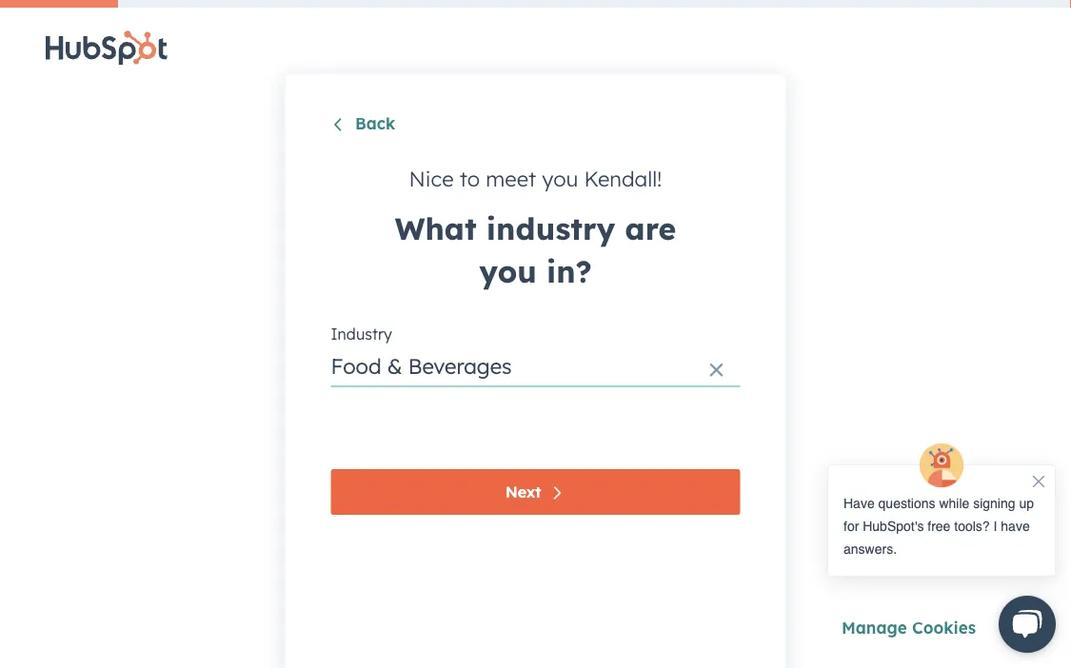 Task type: locate. For each thing, give the bounding box(es) containing it.
you inside what industry are you in?
[[479, 252, 537, 290]]

0 horizontal spatial you
[[479, 252, 537, 290]]

next button
[[331, 470, 741, 515]]

you for in?
[[479, 252, 537, 290]]

1 vertical spatial you
[[479, 252, 537, 290]]

you
[[542, 165, 579, 192], [479, 252, 537, 290]]

hubspot image
[[46, 31, 168, 65]]

back button
[[331, 113, 396, 137]]

to
[[460, 165, 480, 192]]

you right the meet
[[542, 165, 579, 192]]

kendall!
[[584, 165, 663, 192]]

industry
[[487, 209, 616, 247]]

1 horizontal spatial you
[[542, 165, 579, 192]]

you down industry
[[479, 252, 537, 290]]

0 vertical spatial you
[[542, 165, 579, 192]]

what industry are you in?
[[395, 209, 677, 290]]

industry
[[331, 325, 392, 344]]

cookies
[[913, 618, 977, 639]]

meet
[[486, 165, 537, 192]]



Task type: vqa. For each thing, say whether or not it's contained in the screenshot.
Settings LINK
no



Task type: describe. For each thing, give the bounding box(es) containing it.
back
[[355, 113, 396, 133]]

clear input image
[[709, 364, 725, 379]]

Search search field
[[331, 350, 741, 388]]

manage cookies
[[842, 618, 977, 639]]

next
[[506, 483, 542, 502]]

you for kendall!
[[542, 165, 579, 192]]

manage
[[842, 618, 908, 639]]

nice
[[409, 165, 454, 192]]

are
[[626, 209, 677, 247]]

what
[[395, 209, 477, 247]]

nice to meet you kendall!
[[409, 165, 663, 192]]

chat widget region
[[809, 442, 1072, 669]]

in?
[[547, 252, 592, 290]]

manage cookies link
[[842, 618, 977, 639]]

step 1 of 8 progress bar
[[0, 0, 118, 8]]



